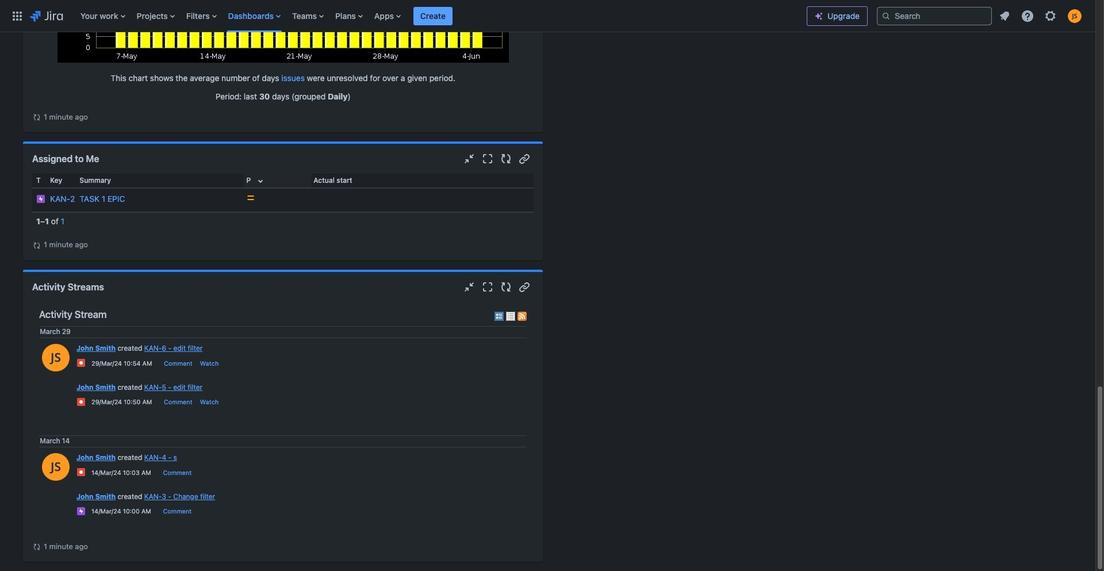 Task type: vqa. For each thing, say whether or not it's contained in the screenshot.
top Copy link ICON
yes



Task type: describe. For each thing, give the bounding box(es) containing it.
epic image
[[77, 507, 86, 516]]

settings image
[[1044, 9, 1058, 23]]

help image
[[1021, 9, 1035, 23]]

1 region from the top
[[32, 0, 534, 123]]

1 bug image from the top
[[77, 359, 86, 368]]

1 horizontal spatial list
[[995, 5, 1089, 26]]

last refreshed image for third region from the bottom
[[32, 113, 41, 122]]

john smith image for bug image
[[42, 454, 70, 481]]

last refreshed image
[[32, 241, 41, 250]]

2 bug image from the top
[[77, 397, 86, 407]]

your profile and settings image
[[1068, 9, 1082, 23]]

notifications image
[[998, 9, 1012, 23]]

epic image
[[36, 195, 45, 204]]

bug image
[[77, 468, 86, 477]]

john smith image for second bug icon from the bottom
[[42, 344, 70, 372]]



Task type: locate. For each thing, give the bounding box(es) containing it.
list item
[[414, 0, 453, 32]]

2 region from the top
[[32, 174, 534, 251]]

medium image
[[247, 193, 256, 203]]

1 last refreshed image from the top
[[32, 113, 41, 122]]

2 vertical spatial region
[[32, 302, 534, 553]]

None radio
[[495, 312, 504, 321], [507, 312, 516, 321], [495, 312, 504, 321], [507, 312, 516, 321]]

bug image
[[77, 359, 86, 368], [77, 397, 86, 407]]

1 john smith image from the top
[[42, 344, 70, 372]]

2 john smith image from the top
[[42, 454, 70, 481]]

copy link image
[[518, 280, 532, 294]]

1 vertical spatial john smith image
[[42, 454, 70, 481]]

0 vertical spatial john smith image
[[42, 344, 70, 372]]

undefined generated chart image image
[[57, 0, 509, 63]]

0 vertical spatial region
[[32, 0, 534, 123]]

0 vertical spatial last refreshed image
[[32, 113, 41, 122]]

search image
[[882, 11, 891, 20]]

3 region from the top
[[32, 302, 534, 553]]

option group
[[495, 312, 527, 323]]

2 last refreshed image from the top
[[32, 543, 41, 552]]

region
[[32, 0, 534, 123], [32, 174, 534, 251], [32, 302, 534, 553]]

primary element
[[7, 0, 807, 32]]

john smith image
[[42, 344, 70, 372], [42, 454, 70, 481]]

1 vertical spatial last refreshed image
[[32, 543, 41, 552]]

0 horizontal spatial list
[[75, 0, 807, 32]]

region for copy link icon
[[32, 174, 534, 251]]

banner
[[0, 0, 1096, 32]]

jira image
[[30, 9, 63, 23], [30, 9, 63, 23]]

0 vertical spatial bug image
[[77, 359, 86, 368]]

list
[[75, 0, 807, 32], [995, 5, 1089, 26]]

last refreshed image
[[32, 113, 41, 122], [32, 543, 41, 552]]

1 vertical spatial bug image
[[77, 397, 86, 407]]

1 vertical spatial region
[[32, 174, 534, 251]]

Search field
[[877, 7, 992, 25]]

region for copy link image
[[32, 302, 534, 553]]

appswitcher icon image
[[10, 9, 24, 23]]

copy link image
[[518, 152, 532, 166]]

last refreshed image for region corresponding to copy link image
[[32, 543, 41, 552]]

None search field
[[877, 7, 992, 25]]



